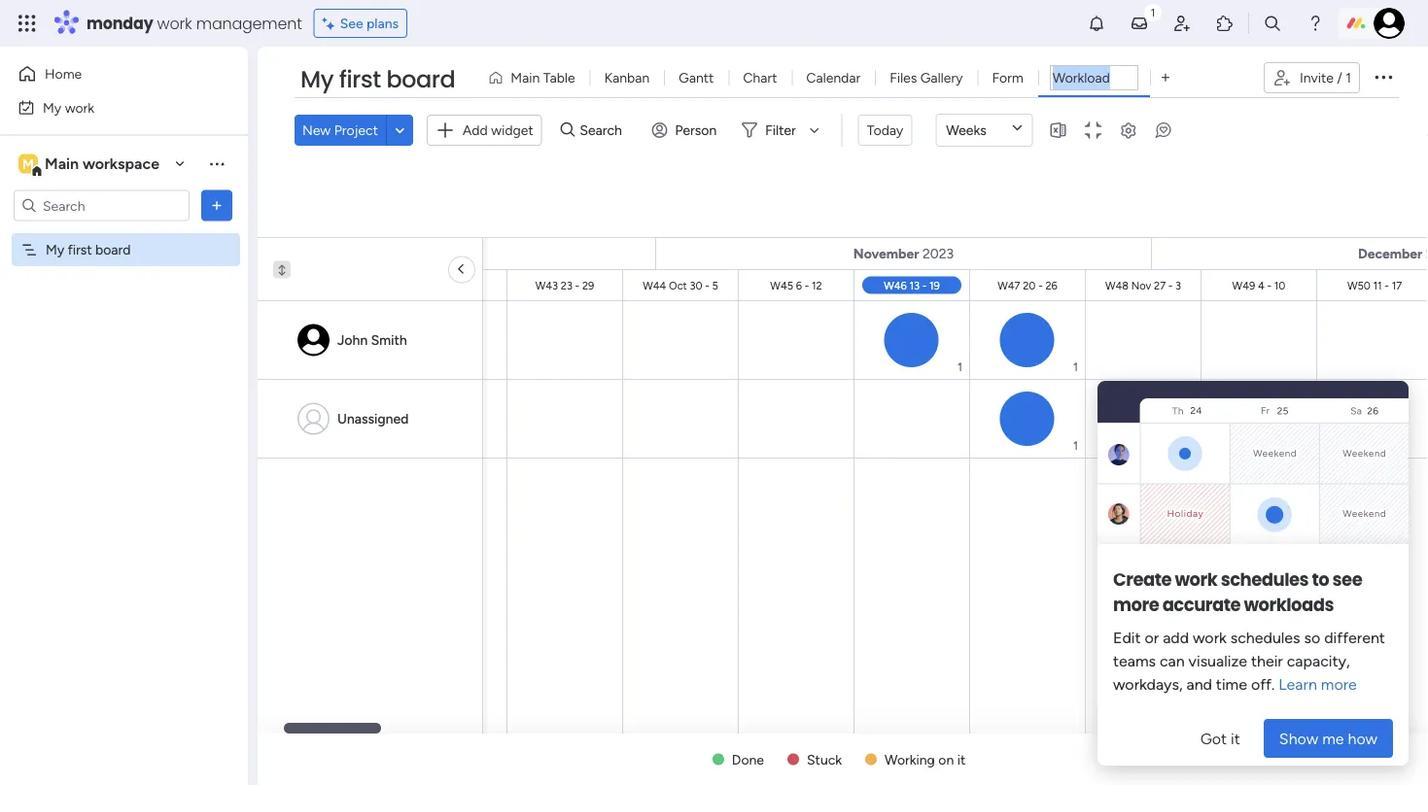 Task type: describe. For each thing, give the bounding box(es) containing it.
so
[[1304, 628, 1320, 647]]

inbox image
[[1130, 14, 1149, 33]]

my inside field
[[300, 63, 334, 96]]

add widget
[[463, 122, 533, 138]]

show me how button
[[1264, 719, 1393, 758]]

main for main table
[[511, 70, 540, 86]]

angle down image
[[395, 123, 405, 138]]

oct
[[669, 279, 687, 292]]

person
[[675, 122, 717, 139]]

my first board inside field
[[300, 63, 455, 96]]

person button
[[644, 115, 728, 146]]

w42   16 - 22
[[420, 279, 478, 292]]

learn more
[[1275, 675, 1357, 694]]

gallery
[[920, 70, 963, 86]]

w45
[[770, 279, 793, 292]]

w43
[[535, 279, 558, 292]]

my first board list box
[[0, 229, 248, 529]]

learn
[[1279, 675, 1317, 694]]

new project button
[[295, 115, 386, 146]]

schedules inside the edit or add work schedules so different teams can visualize their capacity, workdays, and time off.
[[1230, 628, 1300, 647]]

kanban button
[[590, 62, 664, 93]]

home button
[[12, 58, 209, 89]]

w50
[[1347, 279, 1371, 292]]

7 - from the left
[[1168, 279, 1173, 292]]

6
[[796, 279, 802, 292]]

1 horizontal spatial options image
[[1372, 65, 1395, 88]]

learn more link
[[1275, 675, 1357, 694]]

done
[[732, 751, 764, 768]]

w42
[[420, 279, 443, 292]]

files
[[890, 70, 917, 86]]

4
[[1258, 279, 1265, 292]]

v2 collapse down image
[[273, 261, 291, 274]]

see
[[340, 15, 363, 32]]

work for monday
[[157, 12, 192, 34]]

schedules inside create work schedules to see more accurate workloads
[[1221, 568, 1309, 593]]

form button
[[977, 62, 1038, 93]]

- for w47   20 - 26
[[1038, 279, 1043, 292]]

- for w46   13 - 19
[[922, 279, 927, 292]]

november
[[853, 245, 919, 262]]

capacity,
[[1287, 652, 1350, 670]]

22
[[466, 279, 478, 292]]

invite
[[1300, 70, 1334, 86]]

w45   6 - 12
[[770, 279, 822, 292]]

- for w45   6 - 12
[[805, 279, 809, 292]]

workdays,
[[1113, 675, 1183, 694]]

stuck
[[807, 751, 842, 768]]

files gallery
[[890, 70, 963, 86]]

main table
[[511, 70, 575, 86]]

/
[[1337, 70, 1342, 86]]

nov
[[1131, 279, 1151, 292]]

widget
[[491, 122, 533, 138]]

workspace image
[[18, 153, 38, 175]]

or
[[1145, 628, 1159, 647]]

board inside field
[[386, 63, 455, 96]]

notifications image
[[1087, 14, 1106, 33]]

w44   oct 30 - 5
[[643, 279, 718, 292]]

got it
[[1200, 730, 1240, 748]]

work for my
[[65, 99, 94, 116]]

30
[[690, 279, 702, 292]]

visualize
[[1189, 652, 1247, 670]]

23
[[561, 279, 573, 292]]

w47
[[998, 279, 1020, 292]]

table
[[543, 70, 575, 86]]

calendar button
[[792, 62, 875, 93]]

files gallery button
[[875, 62, 977, 93]]

to
[[1312, 568, 1329, 593]]

arrow down image
[[803, 119, 826, 142]]

my inside button
[[43, 99, 61, 116]]

v2 collapse up image
[[273, 261, 291, 274]]

20
[[1023, 279, 1036, 292]]

my inside list box
[[46, 242, 64, 258]]

more inside create work schedules to see more accurate workloads
[[1113, 593, 1159, 618]]

m
[[22, 156, 34, 172]]

john smith
[[337, 332, 407, 349]]

chart
[[743, 70, 777, 86]]

smith
[[371, 332, 407, 349]]

monday work management
[[87, 12, 302, 34]]

workloads
[[1244, 593, 1334, 618]]

can
[[1160, 652, 1185, 670]]

new
[[302, 122, 331, 139]]

form
[[992, 70, 1023, 86]]

different
[[1324, 628, 1385, 647]]

3
[[1175, 279, 1181, 292]]

w49   4 - 10
[[1232, 279, 1286, 292]]

1 image
[[1144, 1, 1162, 23]]

search everything image
[[1263, 14, 1282, 33]]

chart button
[[728, 62, 792, 93]]

new project
[[302, 122, 378, 139]]

project
[[334, 122, 378, 139]]

11
[[1373, 279, 1382, 292]]

invite members image
[[1172, 14, 1192, 33]]

13
[[909, 279, 920, 292]]

it inside "button"
[[1231, 730, 1240, 748]]

create work schedules to see more accurate workloads
[[1113, 568, 1362, 618]]



Task type: locate. For each thing, give the bounding box(es) containing it.
first down search in workspace field
[[68, 242, 92, 258]]

first up project
[[339, 63, 381, 96]]

my
[[300, 63, 334, 96], [43, 99, 61, 116], [46, 242, 64, 258]]

0 horizontal spatial first
[[68, 242, 92, 258]]

Search field
[[575, 117, 633, 144]]

calendar
[[806, 70, 861, 86]]

0 vertical spatial schedules
[[1221, 568, 1309, 593]]

me
[[1322, 730, 1344, 748]]

gantt button
[[664, 62, 728, 93]]

work up accurate
[[1175, 568, 1217, 593]]

john
[[337, 332, 368, 349]]

edit
[[1113, 628, 1141, 647]]

10
[[1274, 279, 1286, 292]]

see plans
[[340, 15, 399, 32]]

invite / 1 button
[[1264, 62, 1360, 93]]

v2 search image
[[561, 119, 575, 141]]

w48
[[1105, 279, 1129, 292]]

0 vertical spatial my
[[300, 63, 334, 96]]

option
[[0, 232, 248, 236]]

- left 5
[[705, 279, 709, 292]]

main for main workspace
[[45, 155, 79, 173]]

1 vertical spatial main
[[45, 155, 79, 173]]

got it button
[[1185, 719, 1256, 758]]

main inside main table "button"
[[511, 70, 540, 86]]

1 horizontal spatial first
[[339, 63, 381, 96]]

8 - from the left
[[1267, 279, 1272, 292]]

show me how
[[1279, 730, 1378, 748]]

1 horizontal spatial more
[[1321, 675, 1357, 694]]

my first board inside list box
[[46, 242, 131, 258]]

board down search in workspace field
[[95, 242, 131, 258]]

4 - from the left
[[805, 279, 809, 292]]

december
[[1358, 245, 1423, 262]]

3 - from the left
[[705, 279, 709, 292]]

work for create
[[1175, 568, 1217, 593]]

my work
[[43, 99, 94, 116]]

november 2023
[[853, 245, 954, 262]]

monday
[[87, 12, 153, 34]]

main workspace
[[45, 155, 159, 173]]

first inside list box
[[68, 242, 92, 258]]

create
[[1113, 568, 1172, 593]]

kanban
[[604, 70, 650, 86]]

board inside list box
[[95, 242, 131, 258]]

my first board down search in workspace field
[[46, 242, 131, 258]]

it
[[1231, 730, 1240, 748], [957, 751, 966, 768]]

options image
[[1372, 65, 1395, 88], [207, 196, 227, 215]]

work inside the edit or add work schedules so different teams can visualize their capacity, workdays, and time off.
[[1193, 628, 1227, 647]]

1 vertical spatial first
[[68, 242, 92, 258]]

filter button
[[734, 115, 826, 146]]

board up the angle down icon
[[386, 63, 455, 96]]

9 - from the left
[[1385, 279, 1389, 292]]

add
[[463, 122, 488, 138]]

workspace options image
[[207, 154, 227, 173]]

1 vertical spatial board
[[95, 242, 131, 258]]

1 - from the left
[[459, 279, 463, 292]]

- right 6
[[805, 279, 809, 292]]

- for w43   23 - 29
[[575, 279, 580, 292]]

-
[[459, 279, 463, 292], [575, 279, 580, 292], [705, 279, 709, 292], [805, 279, 809, 292], [922, 279, 927, 292], [1038, 279, 1043, 292], [1168, 279, 1173, 292], [1267, 279, 1272, 292], [1385, 279, 1389, 292]]

main
[[511, 70, 540, 86], [45, 155, 79, 173]]

add view image
[[1162, 71, 1170, 85]]

my first board up project
[[300, 63, 455, 96]]

1 vertical spatial options image
[[207, 196, 227, 215]]

Search in workspace field
[[41, 194, 162, 217]]

options image right '/' on the top right of the page
[[1372, 65, 1395, 88]]

edit or add work schedules so different teams can visualize their capacity, workdays, and time off.
[[1113, 628, 1385, 694]]

5 - from the left
[[922, 279, 927, 292]]

my down search in workspace field
[[46, 242, 64, 258]]

john smith image
[[1374, 8, 1405, 39]]

29
[[582, 279, 594, 292]]

working on it
[[885, 751, 966, 768]]

today button
[[858, 115, 912, 146]]

0 vertical spatial board
[[386, 63, 455, 96]]

- for w50   11 - 17
[[1385, 279, 1389, 292]]

first inside field
[[339, 63, 381, 96]]

main left table
[[511, 70, 540, 86]]

time
[[1216, 675, 1247, 694]]

more down capacity,
[[1321, 675, 1357, 694]]

main right workspace image
[[45, 155, 79, 173]]

today
[[867, 122, 903, 139]]

- for w42   16 - 22
[[459, 279, 463, 292]]

0 vertical spatial options image
[[1372, 65, 1395, 88]]

1 horizontal spatial board
[[386, 63, 455, 96]]

got
[[1200, 730, 1227, 748]]

6 - from the left
[[1038, 279, 1043, 292]]

- right 16
[[459, 279, 463, 292]]

select product image
[[17, 14, 37, 33]]

workspace selection element
[[18, 152, 162, 177]]

work inside create work schedules to see more accurate workloads
[[1175, 568, 1217, 593]]

how
[[1348, 730, 1378, 748]]

show
[[1279, 730, 1318, 748]]

see plans button
[[314, 9, 407, 38]]

angle right image
[[460, 261, 464, 279]]

- right 11
[[1385, 279, 1389, 292]]

2 vertical spatial my
[[46, 242, 64, 258]]

my work button
[[12, 92, 209, 123]]

None field
[[1050, 65, 1138, 90]]

2 - from the left
[[575, 279, 580, 292]]

1 vertical spatial more
[[1321, 675, 1357, 694]]

my down home
[[43, 99, 61, 116]]

apps image
[[1215, 14, 1235, 33]]

first
[[339, 63, 381, 96], [68, 242, 92, 258]]

- right 13
[[922, 279, 927, 292]]

options image down 'workspace options' icon
[[207, 196, 227, 215]]

w43   23 - 29
[[535, 279, 594, 292]]

it right on on the bottom right of page
[[957, 751, 966, 768]]

0 horizontal spatial main
[[45, 155, 79, 173]]

1 vertical spatial schedules
[[1230, 628, 1300, 647]]

0 vertical spatial main
[[511, 70, 540, 86]]

management
[[196, 12, 302, 34]]

weeks
[[946, 122, 987, 139]]

schedules up workloads
[[1221, 568, 1309, 593]]

help image
[[1306, 14, 1325, 33]]

gantt
[[679, 70, 714, 86]]

w46   13 - 19
[[884, 279, 940, 292]]

and
[[1186, 675, 1212, 694]]

w50   11 - 17
[[1347, 279, 1402, 292]]

0 horizontal spatial it
[[957, 751, 966, 768]]

w44
[[643, 279, 666, 292]]

work right monday
[[157, 12, 192, 34]]

1 vertical spatial my
[[43, 99, 61, 116]]

0 vertical spatial my first board
[[300, 63, 455, 96]]

see
[[1332, 568, 1362, 593]]

5
[[712, 279, 718, 292]]

1 horizontal spatial main
[[511, 70, 540, 86]]

add
[[1163, 628, 1189, 647]]

unassigned
[[337, 411, 409, 427]]

0 horizontal spatial my first board
[[46, 242, 131, 258]]

0 vertical spatial first
[[339, 63, 381, 96]]

- right 23
[[575, 279, 580, 292]]

work inside button
[[65, 99, 94, 116]]

16
[[446, 279, 456, 292]]

my up new
[[300, 63, 334, 96]]

main inside workspace selection element
[[45, 155, 79, 173]]

17
[[1392, 279, 1402, 292]]

1 horizontal spatial my first board
[[300, 63, 455, 96]]

workspace
[[83, 155, 159, 173]]

1 vertical spatial it
[[957, 751, 966, 768]]

working
[[885, 751, 935, 768]]

- left "3"
[[1168, 279, 1173, 292]]

plans
[[367, 15, 399, 32]]

work up visualize
[[1193, 628, 1227, 647]]

27
[[1154, 279, 1166, 292]]

- for w49   4 - 10
[[1267, 279, 1272, 292]]

filter
[[765, 122, 796, 139]]

more down create
[[1113, 593, 1159, 618]]

0 vertical spatial it
[[1231, 730, 1240, 748]]

- right 4
[[1267, 279, 1272, 292]]

more
[[1113, 593, 1159, 618], [1321, 675, 1357, 694]]

it right got
[[1231, 730, 1240, 748]]

0 horizontal spatial board
[[95, 242, 131, 258]]

0 horizontal spatial more
[[1113, 593, 1159, 618]]

0 horizontal spatial options image
[[207, 196, 227, 215]]

schedules up the their
[[1230, 628, 1300, 647]]

work
[[157, 12, 192, 34], [65, 99, 94, 116], [1175, 568, 1217, 593], [1193, 628, 1227, 647]]

1 horizontal spatial it
[[1231, 730, 1240, 748]]

w47   20 - 26
[[998, 279, 1057, 292]]

1 inside invite / 1 'button'
[[1346, 70, 1351, 86]]

1 vertical spatial my first board
[[46, 242, 131, 258]]

1
[[1346, 70, 1351, 86], [958, 360, 962, 374], [1073, 360, 1078, 374], [1073, 439, 1078, 453]]

My first board field
[[296, 63, 460, 96]]

add widget button
[[427, 114, 542, 146]]

w46
[[884, 279, 907, 292]]

work down home
[[65, 99, 94, 116]]

- left "26"
[[1038, 279, 1043, 292]]

0 vertical spatial more
[[1113, 593, 1159, 618]]

home
[[45, 66, 82, 82]]

19
[[929, 279, 940, 292]]

26
[[1045, 279, 1057, 292]]



Task type: vqa. For each thing, say whether or not it's contained in the screenshot.
the 30
yes



